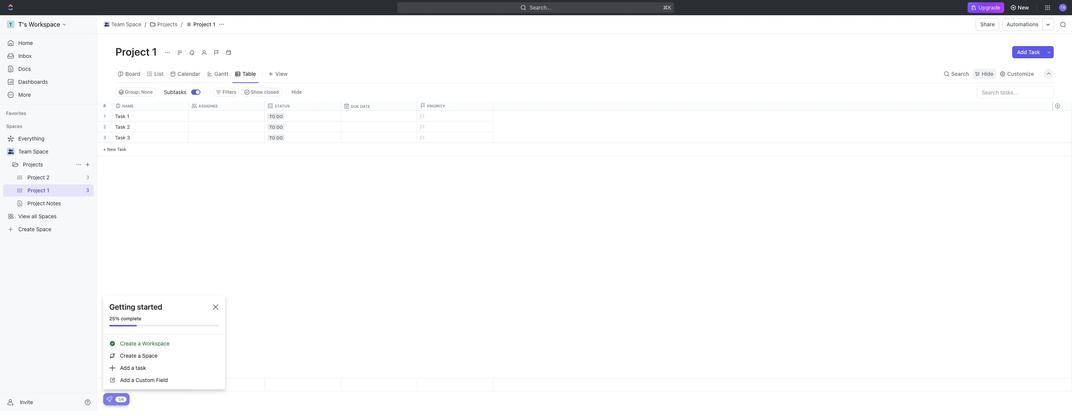 Task type: vqa. For each thing, say whether or not it's contained in the screenshot.
DUE at left
yes



Task type: locate. For each thing, give the bounding box(es) containing it.
invite
[[20, 399, 33, 405]]

1 horizontal spatial projects
[[157, 21, 178, 27]]

cell
[[189, 111, 265, 121], [341, 111, 417, 121], [189, 122, 265, 132], [341, 122, 417, 132], [189, 132, 265, 143], [341, 132, 417, 143]]

1 vertical spatial do
[[277, 125, 283, 130]]

2 up task 3
[[127, 124, 130, 130]]

view left all
[[18, 213, 30, 220]]

set priority element for 1
[[416, 111, 428, 123]]

0 horizontal spatial workspace
[[29, 21, 60, 28]]

create up add a task
[[120, 353, 136, 359]]

view all spaces
[[18, 213, 57, 220]]

1 horizontal spatial project 1
[[116, 45, 159, 58]]

spaces down favorites button
[[6, 124, 22, 129]]

set priority element for 3
[[416, 133, 428, 144]]

dropdown menu image
[[341, 379, 417, 391]]

new down task 3
[[107, 147, 116, 152]]

0 horizontal spatial projects
[[23, 161, 43, 168]]

priority
[[427, 104, 445, 108]]

notes
[[46, 200, 61, 207]]

0 vertical spatial view
[[276, 70, 288, 77]]

to do for ‎task 2
[[270, 125, 283, 130]]

1 vertical spatial team
[[18, 148, 32, 155]]

‎task up ‎task 2
[[115, 113, 126, 119]]

priority column header
[[417, 101, 495, 111]]

show
[[251, 89, 263, 95]]

1 vertical spatial project 1 link
[[27, 185, 83, 197]]

a up task
[[138, 353, 141, 359]]

upgrade link
[[968, 2, 1005, 13]]

add
[[1018, 49, 1028, 55], [120, 365, 130, 371], [120, 377, 130, 384]]

do for ‎task 1
[[277, 114, 283, 119]]

1 set priority element from the top
[[416, 111, 428, 123]]

space down 'view all spaces' link
[[36, 226, 51, 233]]

docs link
[[3, 63, 94, 75]]

2 inside project 2 link
[[46, 174, 49, 181]]

hide button
[[973, 68, 996, 79]]

#
[[103, 103, 106, 109]]

create for create a workspace
[[120, 340, 136, 347]]

set priority image
[[416, 111, 428, 123]]

1 horizontal spatial hide
[[982, 70, 994, 77]]

2 left ‎task 2
[[104, 124, 106, 129]]

group:
[[125, 89, 140, 95]]

to do for task 3
[[270, 135, 283, 140]]

new up automations
[[1018, 4, 1030, 11]]

task for add task
[[1029, 49, 1041, 55]]

2 to do cell from the top
[[265, 122, 341, 132]]

status
[[275, 104, 290, 108]]

⌘k
[[664, 4, 672, 11]]

add a task
[[120, 365, 146, 371]]

create for create space
[[18, 226, 35, 233]]

create space link
[[3, 223, 92, 236]]

row
[[112, 101, 495, 111]]

a up create a space
[[138, 340, 141, 347]]

do
[[277, 114, 283, 119], [277, 125, 283, 130], [277, 135, 283, 140]]

press space to select this row. row
[[97, 111, 112, 122], [112, 111, 494, 123], [1053, 111, 1072, 122], [97, 122, 112, 132], [112, 122, 494, 133], [1053, 122, 1072, 132], [97, 132, 112, 143], [112, 132, 494, 144], [1053, 132, 1072, 143], [112, 379, 494, 392], [1053, 379, 1072, 392]]

project 1
[[194, 21, 215, 27], [116, 45, 159, 58], [27, 187, 49, 194]]

favorites button
[[3, 109, 29, 118]]

1 row group from the left
[[97, 111, 112, 156]]

1 vertical spatial workspace
[[142, 340, 170, 347]]

0 horizontal spatial team space
[[18, 148, 48, 155]]

0 horizontal spatial spaces
[[6, 124, 22, 129]]

1 to do from the top
[[270, 114, 283, 119]]

create space
[[18, 226, 51, 233]]

a left task
[[131, 365, 134, 371]]

to do cell for ‎task 1
[[265, 111, 341, 121]]

projects inside sidebar navigation
[[23, 161, 43, 168]]

grid
[[97, 101, 1073, 392]]

1 vertical spatial to
[[270, 125, 275, 130]]

1 vertical spatial to do cell
[[265, 122, 341, 132]]

closed
[[264, 89, 279, 95]]

workspace inside sidebar navigation
[[29, 21, 60, 28]]

‎task 1
[[115, 113, 129, 119]]

sidebar navigation
[[0, 15, 99, 411]]

‎task for ‎task 1
[[115, 113, 126, 119]]

tb
[[1061, 5, 1066, 10]]

1 vertical spatial spaces
[[39, 213, 57, 220]]

hide right search
[[982, 70, 994, 77]]

t
[[9, 22, 12, 27]]

getting started
[[109, 303, 162, 311]]

set priority image down priority
[[416, 122, 428, 133]]

2 ‎task from the top
[[115, 124, 126, 130]]

assignee button
[[189, 103, 265, 109]]

1 horizontal spatial 2
[[104, 124, 106, 129]]

task inside button
[[1029, 49, 1041, 55]]

2 do from the top
[[277, 125, 283, 130]]

create up create a space
[[120, 340, 136, 347]]

1 vertical spatial view
[[18, 213, 30, 220]]

row group containing 1 2 3
[[97, 111, 112, 156]]

2 horizontal spatial 2
[[127, 124, 130, 130]]

1 horizontal spatial new
[[1018, 4, 1030, 11]]

0 vertical spatial project 1 link
[[184, 20, 217, 29]]

share
[[981, 21, 996, 27]]

1 vertical spatial hide
[[292, 89, 302, 95]]

hide
[[982, 70, 994, 77], [292, 89, 302, 95]]

a down add a task
[[131, 377, 134, 384]]

1 horizontal spatial spaces
[[39, 213, 57, 220]]

2 for ‎task
[[127, 124, 130, 130]]

a
[[138, 340, 141, 347], [138, 353, 141, 359], [131, 365, 134, 371], [131, 377, 134, 384]]

0 vertical spatial create
[[18, 226, 35, 233]]

set priority image
[[416, 122, 428, 133], [416, 133, 428, 144]]

tree
[[3, 133, 94, 236]]

view button
[[266, 65, 290, 83]]

1 vertical spatial new
[[107, 147, 116, 152]]

press space to select this row. row containing 2
[[97, 122, 112, 132]]

0 horizontal spatial new
[[107, 147, 116, 152]]

0 vertical spatial hide
[[982, 70, 994, 77]]

1 horizontal spatial team space
[[111, 21, 141, 27]]

view inside 'tree'
[[18, 213, 30, 220]]

2 to from the top
[[270, 125, 275, 130]]

1 vertical spatial projects
[[23, 161, 43, 168]]

0 vertical spatial project 1
[[194, 21, 215, 27]]

team right user group image
[[18, 148, 32, 155]]

1 horizontal spatial /
[[181, 21, 183, 27]]

0 vertical spatial add
[[1018, 49, 1028, 55]]

2 row group from the left
[[112, 111, 494, 156]]

2 horizontal spatial project 1
[[194, 21, 215, 27]]

1 to from the top
[[270, 114, 275, 119]]

search
[[952, 70, 970, 77]]

2 up project notes
[[46, 174, 49, 181]]

2 to do from the top
[[270, 125, 283, 130]]

user group image
[[8, 149, 14, 154]]

2 vertical spatial do
[[277, 135, 283, 140]]

team
[[111, 21, 125, 27], [18, 148, 32, 155]]

1 vertical spatial projects link
[[23, 159, 72, 171]]

0 vertical spatial task
[[1029, 49, 1041, 55]]

new button
[[1008, 2, 1034, 14]]

team space down everything
[[18, 148, 48, 155]]

1 vertical spatial add
[[120, 365, 130, 371]]

‎task
[[115, 113, 126, 119], [115, 124, 126, 130]]

1 ‎task from the top
[[115, 113, 126, 119]]

space
[[126, 21, 141, 27], [33, 148, 48, 155], [36, 226, 51, 233], [142, 353, 158, 359]]

1 vertical spatial team space
[[18, 148, 48, 155]]

3
[[127, 135, 130, 141], [103, 135, 106, 140], [86, 175, 89, 180], [86, 188, 89, 193]]

team space right user group icon on the left of the page
[[111, 21, 141, 27]]

spaces up create space link
[[39, 213, 57, 220]]

0 vertical spatial to do
[[270, 114, 283, 119]]

2 set priority element from the top
[[416, 122, 428, 133]]

0 horizontal spatial team
[[18, 148, 32, 155]]

team inside sidebar navigation
[[18, 148, 32, 155]]

show closed button
[[241, 88, 282, 97]]

1 vertical spatial to do
[[270, 125, 283, 130]]

3 to from the top
[[270, 135, 275, 140]]

to do
[[270, 114, 283, 119], [270, 125, 283, 130], [270, 135, 283, 140]]

2 vertical spatial to
[[270, 135, 275, 140]]

0 vertical spatial new
[[1018, 4, 1030, 11]]

date
[[360, 104, 370, 109]]

0 vertical spatial do
[[277, 114, 283, 119]]

create down all
[[18, 226, 35, 233]]

board
[[125, 70, 140, 77]]

1 do from the top
[[277, 114, 283, 119]]

1 inside 'tree'
[[47, 187, 49, 194]]

0 horizontal spatial hide
[[292, 89, 302, 95]]

everything link
[[3, 133, 92, 145]]

0 vertical spatial projects link
[[148, 20, 179, 29]]

new task
[[107, 147, 126, 152]]

tb button
[[1058, 2, 1070, 14]]

2 set priority image from the top
[[416, 133, 428, 144]]

task down task 3
[[117, 147, 126, 152]]

projects
[[157, 21, 178, 27], [23, 161, 43, 168]]

1 set priority image from the top
[[416, 122, 428, 133]]

a for custom
[[131, 377, 134, 384]]

view button
[[266, 68, 290, 79]]

set priority image down set priority icon
[[416, 133, 428, 144]]

spaces
[[6, 124, 22, 129], [39, 213, 57, 220]]

add for add task
[[1018, 49, 1028, 55]]

task for new task
[[117, 147, 126, 152]]

‎task down ‎task 1
[[115, 124, 126, 130]]

0 vertical spatial to
[[270, 114, 275, 119]]

row group
[[97, 111, 112, 156], [112, 111, 494, 156], [1053, 111, 1072, 156]]

2 vertical spatial to do cell
[[265, 132, 341, 143]]

0 horizontal spatial project 1
[[27, 187, 49, 194]]

create a workspace
[[120, 340, 170, 347]]

1 vertical spatial team space link
[[18, 146, 92, 158]]

add left task
[[120, 365, 130, 371]]

onboarding checklist button element
[[106, 396, 112, 403]]

0 horizontal spatial view
[[18, 213, 30, 220]]

1 horizontal spatial project 1 link
[[184, 20, 217, 29]]

calendar link
[[176, 68, 200, 79]]

view inside button
[[276, 70, 288, 77]]

3 to do cell from the top
[[265, 132, 341, 143]]

0 horizontal spatial projects link
[[23, 159, 72, 171]]

create inside sidebar navigation
[[18, 226, 35, 233]]

3 set priority element from the top
[[416, 133, 428, 144]]

view up 'closed'
[[276, 70, 288, 77]]

3 left task 3
[[103, 135, 106, 140]]

create for create a space
[[120, 353, 136, 359]]

team space link
[[102, 20, 143, 29], [18, 146, 92, 158]]

2 vertical spatial add
[[120, 377, 130, 384]]

workspace
[[29, 21, 60, 28], [142, 340, 170, 347]]

2 vertical spatial project 1
[[27, 187, 49, 194]]

Search tasks... text field
[[978, 87, 1054, 98]]

more button
[[3, 89, 94, 101]]

2 vertical spatial task
[[117, 147, 126, 152]]

set priority element
[[416, 111, 428, 123], [416, 122, 428, 133], [416, 133, 428, 144]]

2 vertical spatial to do
[[270, 135, 283, 140]]

team right user group icon on the left of the page
[[111, 21, 125, 27]]

0 vertical spatial team
[[111, 21, 125, 27]]

team space
[[111, 21, 141, 27], [18, 148, 48, 155]]

0 horizontal spatial /
[[145, 21, 146, 27]]

1 horizontal spatial team space link
[[102, 20, 143, 29]]

project
[[194, 21, 212, 27], [116, 45, 150, 58], [27, 174, 45, 181], [27, 187, 45, 194], [27, 200, 45, 207]]

tree containing everything
[[3, 133, 94, 236]]

new inside button
[[1018, 4, 1030, 11]]

to do cell
[[265, 111, 341, 121], [265, 122, 341, 132], [265, 132, 341, 143]]

0 horizontal spatial 2
[[46, 174, 49, 181]]

3 do from the top
[[277, 135, 283, 140]]

press space to select this row. row containing 3
[[97, 132, 112, 143]]

1 vertical spatial create
[[120, 340, 136, 347]]

2 inside 1 2 3
[[104, 124, 106, 129]]

workspace up home link
[[29, 21, 60, 28]]

search...
[[530, 4, 552, 11]]

a for space
[[138, 353, 141, 359]]

add down add a task
[[120, 377, 130, 384]]

0 horizontal spatial project 1 link
[[27, 185, 83, 197]]

project 1 link
[[184, 20, 217, 29], [27, 185, 83, 197]]

1 horizontal spatial team
[[111, 21, 125, 27]]

add for add a custom field
[[120, 377, 130, 384]]

hide up status dropdown button
[[292, 89, 302, 95]]

onboarding checklist button image
[[106, 396, 112, 403]]

grid containing ‎task 1
[[97, 101, 1073, 392]]

3 to do from the top
[[270, 135, 283, 140]]

task down ‎task 2
[[115, 135, 126, 141]]

0 vertical spatial team space link
[[102, 20, 143, 29]]

1 vertical spatial project 1
[[116, 45, 159, 58]]

press space to select this row. row containing 1
[[97, 111, 112, 122]]

1 to do cell from the top
[[265, 111, 341, 121]]

gantt link
[[213, 68, 229, 79]]

0 vertical spatial ‎task
[[115, 113, 126, 119]]

view for view all spaces
[[18, 213, 30, 220]]

0 vertical spatial spaces
[[6, 124, 22, 129]]

task up customize in the top right of the page
[[1029, 49, 1041, 55]]

create
[[18, 226, 35, 233], [120, 340, 136, 347], [120, 353, 136, 359]]

search button
[[942, 68, 972, 79]]

0 vertical spatial to do cell
[[265, 111, 341, 121]]

1 vertical spatial ‎task
[[115, 124, 126, 130]]

add up customize in the top right of the page
[[1018, 49, 1028, 55]]

0 vertical spatial workspace
[[29, 21, 60, 28]]

assignee column header
[[189, 101, 266, 111]]

t's workspace, , element
[[7, 21, 14, 28]]

row group containing ‎task 1
[[112, 111, 494, 156]]

subtasks button
[[161, 86, 191, 98]]

2 vertical spatial create
[[120, 353, 136, 359]]

projects link
[[148, 20, 179, 29], [23, 159, 72, 171]]

1 horizontal spatial view
[[276, 70, 288, 77]]

workspace up create a space
[[142, 340, 170, 347]]

filters button
[[213, 88, 240, 97]]

hide inside dropdown button
[[982, 70, 994, 77]]

1
[[213, 21, 215, 27], [152, 45, 157, 58], [127, 113, 129, 119], [104, 114, 106, 119], [47, 187, 49, 194]]

add inside button
[[1018, 49, 1028, 55]]

table
[[243, 70, 256, 77]]



Task type: describe. For each thing, give the bounding box(es) containing it.
0 vertical spatial projects
[[157, 21, 178, 27]]

space down everything link
[[33, 148, 48, 155]]

dashboards link
[[3, 76, 94, 88]]

complete
[[121, 316, 141, 322]]

to for task 3
[[270, 135, 275, 140]]

1 inside 1 2 3
[[104, 114, 106, 119]]

due
[[351, 104, 359, 109]]

user group image
[[104, 22, 109, 26]]

project notes link
[[27, 197, 92, 210]]

project 1 link inside sidebar navigation
[[27, 185, 83, 197]]

add task button
[[1013, 46, 1045, 58]]

dashboards
[[18, 79, 48, 85]]

due date
[[351, 104, 370, 109]]

a for workspace
[[138, 340, 141, 347]]

customize button
[[998, 68, 1037, 79]]

started
[[137, 303, 162, 311]]

custom
[[136, 377, 155, 384]]

assignee
[[199, 104, 218, 108]]

row containing name
[[112, 101, 495, 111]]

2 for project
[[46, 174, 49, 181]]

to for ‎task 1
[[270, 114, 275, 119]]

field
[[156, 377, 168, 384]]

due date button
[[341, 104, 417, 109]]

board link
[[124, 68, 140, 79]]

filters
[[223, 89, 236, 95]]

1 2 3
[[103, 114, 106, 140]]

press space to select this row. row containing ‎task 1
[[112, 111, 494, 123]]

all
[[32, 213, 37, 220]]

hide button
[[289, 88, 305, 97]]

subtasks
[[164, 89, 187, 95]]

new for new task
[[107, 147, 116, 152]]

automations
[[1007, 21, 1039, 27]]

more
[[18, 91, 31, 98]]

do for ‎task 2
[[277, 125, 283, 130]]

show closed
[[251, 89, 279, 95]]

priority button
[[417, 103, 494, 109]]

1 vertical spatial task
[[115, 135, 126, 141]]

gantt
[[215, 70, 229, 77]]

space down the create a workspace
[[142, 353, 158, 359]]

t's workspace
[[18, 21, 60, 28]]

tree inside sidebar navigation
[[3, 133, 94, 236]]

0 vertical spatial team space
[[111, 21, 141, 27]]

project 2
[[27, 174, 49, 181]]

to do cell for ‎task 2
[[265, 122, 341, 132]]

25%
[[109, 316, 120, 322]]

group: none
[[125, 89, 153, 95]]

status button
[[265, 103, 341, 109]]

1/4
[[118, 397, 124, 402]]

none
[[141, 89, 153, 95]]

25% complete
[[109, 316, 141, 322]]

team space inside sidebar navigation
[[18, 148, 48, 155]]

project 1 inside sidebar navigation
[[27, 187, 49, 194]]

close image
[[213, 305, 218, 310]]

set priority element for 2
[[416, 122, 428, 133]]

project notes
[[27, 200, 61, 207]]

name
[[122, 104, 134, 108]]

project 2 link
[[27, 172, 83, 184]]

list
[[154, 70, 164, 77]]

3 right project 2 link
[[86, 175, 89, 180]]

docs
[[18, 66, 31, 72]]

view all spaces link
[[3, 210, 92, 223]]

automations button
[[1004, 19, 1043, 30]]

favorites
[[6, 111, 26, 116]]

set priority image for 3
[[416, 133, 428, 144]]

name button
[[112, 103, 189, 109]]

3 row group from the left
[[1053, 111, 1072, 156]]

customize
[[1008, 70, 1035, 77]]

share button
[[976, 18, 1000, 30]]

getting
[[109, 303, 135, 311]]

hide inside button
[[292, 89, 302, 95]]

do for task 3
[[277, 135, 283, 140]]

create a space
[[120, 353, 158, 359]]

inbox link
[[3, 50, 94, 62]]

to do cell for task 3
[[265, 132, 341, 143]]

everything
[[18, 135, 44, 142]]

‎task for ‎task 2
[[115, 124, 126, 130]]

1 horizontal spatial workspace
[[142, 340, 170, 347]]

table link
[[241, 68, 256, 79]]

press space to select this row. row containing ‎task 2
[[112, 122, 494, 133]]

inbox
[[18, 53, 32, 59]]

set priority image for 2
[[416, 122, 428, 133]]

add a custom field
[[120, 377, 168, 384]]

calendar
[[178, 70, 200, 77]]

task
[[136, 365, 146, 371]]

list link
[[153, 68, 164, 79]]

status column header
[[265, 101, 343, 111]]

to do for ‎task 1
[[270, 114, 283, 119]]

name column header
[[112, 101, 190, 111]]

1 / from the left
[[145, 21, 146, 27]]

press space to select this row. row containing task 3
[[112, 132, 494, 144]]

3 up project notes link
[[86, 188, 89, 193]]

a for task
[[131, 365, 134, 371]]

t's
[[18, 21, 27, 28]]

add task
[[1018, 49, 1041, 55]]

due date column header
[[341, 101, 419, 111]]

2 / from the left
[[181, 21, 183, 27]]

upgrade
[[979, 4, 1001, 11]]

space right user group icon on the left of the page
[[126, 21, 141, 27]]

task 3
[[115, 135, 130, 141]]

to for ‎task 2
[[270, 125, 275, 130]]

3 down ‎task 2
[[127, 135, 130, 141]]

2 for 1
[[104, 124, 106, 129]]

0 horizontal spatial team space link
[[18, 146, 92, 158]]

spaces inside 'tree'
[[39, 213, 57, 220]]

1 horizontal spatial projects link
[[148, 20, 179, 29]]

home
[[18, 40, 33, 46]]

view for view
[[276, 70, 288, 77]]

add for add a task
[[120, 365, 130, 371]]

‎task 2
[[115, 124, 130, 130]]

home link
[[3, 37, 94, 49]]

new for new
[[1018, 4, 1030, 11]]



